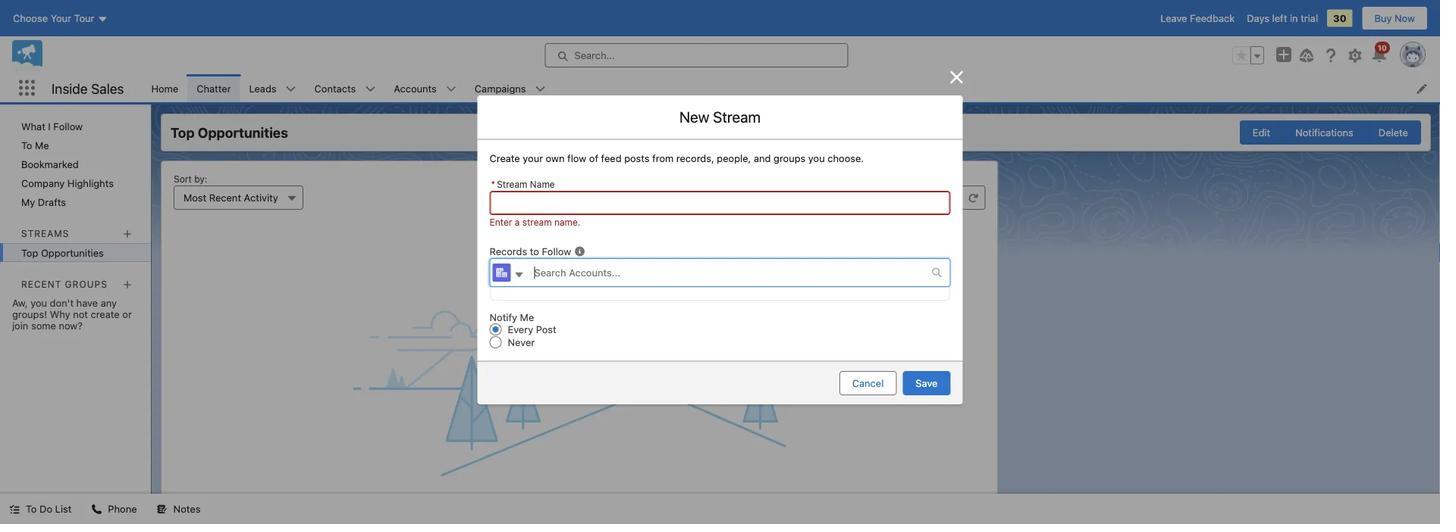 Task type: vqa. For each thing, say whether or not it's contained in the screenshot.
text default icon inside the Leads list item
no



Task type: locate. For each thing, give the bounding box(es) containing it.
search...
[[575, 50, 615, 61]]

1 vertical spatial to
[[26, 504, 37, 515]]

sort by:
[[174, 174, 207, 184]]

people,
[[717, 152, 751, 164]]

recent
[[21, 279, 62, 290]]

follow inside what i follow to me bookmarked company highlights my drafts
[[53, 121, 83, 132]]

me up every post
[[520, 312, 534, 323]]

stream
[[713, 108, 761, 126], [497, 179, 527, 190]]

groups
[[65, 279, 108, 290]]

text default image
[[932, 268, 942, 278], [514, 270, 524, 281], [9, 505, 20, 515], [91, 505, 102, 515], [157, 505, 167, 515]]

Search this feed... search field
[[688, 186, 916, 210]]

0 vertical spatial to
[[21, 140, 32, 151]]

name.
[[554, 217, 581, 227]]

1 vertical spatial opportunities
[[41, 247, 104, 259]]

opportunities down 'leads' "link"
[[198, 125, 288, 141]]

days left in trial
[[1247, 13, 1318, 24]]

1 vertical spatial stream
[[497, 179, 527, 190]]

new stream
[[679, 108, 761, 126]]

0 horizontal spatial top opportunities
[[21, 247, 104, 259]]

trial
[[1301, 13, 1318, 24]]

enter a stream name. alert
[[490, 217, 951, 227]]

text default image
[[574, 246, 585, 257]]

to
[[530, 246, 539, 258]]

cancel button
[[839, 372, 897, 396]]

you down recent
[[30, 297, 47, 309]]

1 horizontal spatial top
[[171, 125, 195, 141]]

top opportunities link
[[0, 244, 151, 262]]

top
[[171, 125, 195, 141], [21, 247, 38, 259]]

to do list
[[26, 504, 72, 515]]

follow right to
[[542, 246, 571, 258]]

new
[[679, 108, 710, 126]]

1 horizontal spatial stream
[[713, 108, 761, 126]]

0 horizontal spatial follow
[[53, 121, 83, 132]]

top up "sort"
[[171, 125, 195, 141]]

inverse image
[[948, 68, 966, 86]]

0 vertical spatial me
[[35, 140, 49, 151]]

drafts
[[38, 196, 66, 208]]

to left the do
[[26, 504, 37, 515]]

highlights
[[67, 177, 114, 189]]

enter a stream name.
[[490, 217, 581, 227]]

you
[[808, 152, 825, 164], [30, 297, 47, 309]]

opportunities up recent groups link
[[41, 247, 104, 259]]

records,
[[676, 152, 714, 164]]

me inside what i follow to me bookmarked company highlights my drafts
[[35, 140, 49, 151]]

what i follow link
[[0, 117, 151, 136]]

1 horizontal spatial me
[[520, 312, 534, 323]]

0 vertical spatial you
[[808, 152, 825, 164]]

why
[[50, 309, 70, 320]]

0 vertical spatial stream
[[713, 108, 761, 126]]

why not create or join some now?
[[12, 309, 132, 332]]

what i follow to me bookmarked company highlights my drafts
[[21, 121, 114, 208]]

create your own flow of feed posts from records, people, and groups you choose.
[[490, 152, 864, 164]]

every
[[508, 324, 533, 336]]

status
[[168, 478, 992, 525]]

1 vertical spatial top
[[21, 247, 38, 259]]

own
[[546, 152, 565, 164]]

some
[[31, 320, 56, 332]]

text default image for to do list
[[9, 505, 20, 515]]

don't
[[50, 297, 74, 309]]

posts
[[624, 152, 650, 164]]

to inside button
[[26, 504, 37, 515]]

leads link
[[240, 74, 286, 102]]

stream for * stream name
[[497, 179, 527, 190]]

0 horizontal spatial stream
[[497, 179, 527, 190]]

you right the groups
[[808, 152, 825, 164]]

stream up people,
[[713, 108, 761, 126]]

1 vertical spatial top opportunities
[[21, 247, 104, 259]]

stream right *
[[497, 179, 527, 190]]

any
[[101, 297, 117, 309]]

feedback
[[1190, 13, 1235, 24]]

accounts link
[[385, 74, 446, 102]]

home
[[151, 83, 178, 94]]

1 horizontal spatial follow
[[542, 246, 571, 258]]

1 horizontal spatial opportunities
[[198, 125, 288, 141]]

what
[[21, 121, 45, 132]]

notifications button
[[1283, 121, 1367, 145]]

1 vertical spatial group
[[1240, 121, 1421, 145]]

enter
[[490, 217, 512, 227]]

text default image inside notes button
[[157, 505, 167, 515]]

0 vertical spatial group
[[1232, 46, 1264, 64]]

cancel
[[852, 378, 884, 389]]

1 vertical spatial follow
[[542, 246, 571, 258]]

campaigns link
[[466, 74, 535, 102]]

1 horizontal spatial top opportunities
[[171, 125, 288, 141]]

home link
[[142, 74, 187, 102]]

edit
[[1253, 127, 1270, 138]]

delete button
[[1366, 121, 1421, 145]]

1 horizontal spatial you
[[808, 152, 825, 164]]

buy now
[[1375, 13, 1415, 24]]

top down streams
[[21, 247, 38, 259]]

recent groups
[[21, 279, 108, 290]]

do
[[39, 504, 52, 515]]

list
[[142, 74, 1440, 102]]

group
[[1232, 46, 1264, 64], [1240, 121, 1421, 145]]

text default image inside phone button
[[91, 505, 102, 515]]

0 horizontal spatial me
[[35, 140, 49, 151]]

0 horizontal spatial you
[[30, 297, 47, 309]]

follow right i at the top left of page
[[53, 121, 83, 132]]

contacts link
[[305, 74, 365, 102]]

chatter link
[[187, 74, 240, 102]]

notify
[[490, 312, 517, 323]]

text default image inside to do list button
[[9, 505, 20, 515]]

to down what
[[21, 140, 32, 151]]

list box
[[490, 287, 950, 301]]

phone
[[108, 504, 137, 515]]

save
[[916, 378, 938, 389]]

0 vertical spatial top opportunities
[[171, 125, 288, 141]]

1 vertical spatial you
[[30, 297, 47, 309]]

to
[[21, 140, 32, 151], [26, 504, 37, 515]]

top opportunities down streams link
[[21, 247, 104, 259]]

text default image for notes
[[157, 505, 167, 515]]

group containing edit
[[1240, 121, 1421, 145]]

opportunities
[[198, 125, 288, 141], [41, 247, 104, 259]]

save button
[[903, 372, 951, 396]]

now
[[1395, 13, 1415, 24]]

0 vertical spatial follow
[[53, 121, 83, 132]]

0 horizontal spatial opportunities
[[41, 247, 104, 259]]

top opportunities down chatter link
[[171, 125, 288, 141]]

post
[[536, 324, 556, 336]]

campaigns list item
[[466, 74, 555, 102]]

0 horizontal spatial top
[[21, 247, 38, 259]]

campaigns
[[475, 83, 526, 94]]

None text field
[[490, 191, 951, 215]]

sort
[[174, 174, 192, 184]]

create
[[490, 152, 520, 164]]

in
[[1290, 13, 1298, 24]]

your
[[523, 152, 543, 164]]

me down i at the top left of page
[[35, 140, 49, 151]]



Task type: describe. For each thing, give the bounding box(es) containing it.
streams
[[21, 228, 69, 239]]

accounts
[[394, 83, 437, 94]]

list
[[55, 504, 72, 515]]

every post
[[508, 324, 556, 336]]

list containing home
[[142, 74, 1440, 102]]

notifications
[[1296, 127, 1354, 138]]

my drafts link
[[0, 193, 151, 212]]

contacts
[[314, 83, 356, 94]]

and
[[754, 152, 771, 164]]

feed
[[601, 152, 622, 164]]

1 vertical spatial me
[[520, 312, 534, 323]]

to inside what i follow to me bookmarked company highlights my drafts
[[21, 140, 32, 151]]

recent groups link
[[21, 279, 108, 290]]

of
[[589, 152, 598, 164]]

30
[[1333, 13, 1347, 24]]

delete
[[1379, 127, 1408, 138]]

text default image for phone
[[91, 505, 102, 515]]

phone button
[[82, 494, 146, 525]]

a
[[515, 217, 520, 227]]

*
[[491, 179, 495, 190]]

notes
[[173, 504, 201, 515]]

bookmarked link
[[0, 155, 151, 174]]

search... button
[[545, 43, 848, 68]]

accounts image
[[493, 264, 511, 282]]

notes button
[[148, 494, 210, 525]]

sales
[[91, 80, 124, 97]]

records
[[490, 246, 527, 258]]

i
[[48, 121, 51, 132]]

company highlights link
[[0, 174, 151, 193]]

to do list button
[[0, 494, 81, 525]]

notify me
[[490, 312, 534, 323]]

flow
[[567, 152, 586, 164]]

groups!
[[12, 309, 47, 320]]

aw, you don't have any groups!
[[12, 297, 117, 320]]

stream for new stream
[[713, 108, 761, 126]]

leads list item
[[240, 74, 305, 102]]

leave
[[1161, 13, 1187, 24]]

join
[[12, 320, 28, 332]]

groups
[[774, 152, 806, 164]]

0 vertical spatial top
[[171, 125, 195, 141]]

you inside aw, you don't have any groups!
[[30, 297, 47, 309]]

leave feedback link
[[1161, 13, 1235, 24]]

company
[[21, 177, 65, 189]]

accounts list item
[[385, 74, 466, 102]]

follow for i
[[53, 121, 83, 132]]

inside
[[52, 80, 88, 97]]

or
[[122, 309, 132, 320]]

* stream name
[[491, 179, 555, 190]]

leads
[[249, 83, 277, 94]]

edit button
[[1240, 121, 1283, 145]]

Records to Follow text field
[[525, 259, 932, 287]]

choose.
[[828, 152, 864, 164]]

streams link
[[21, 228, 69, 239]]

records to follow
[[490, 246, 571, 258]]

have
[[76, 297, 98, 309]]

from
[[652, 152, 674, 164]]

inside sales
[[52, 80, 124, 97]]

follow for to
[[542, 246, 571, 258]]

top opportunities inside top opportunities link
[[21, 247, 104, 259]]

contacts list item
[[305, 74, 385, 102]]

not
[[73, 309, 88, 320]]

days
[[1247, 13, 1270, 24]]

0 vertical spatial opportunities
[[198, 125, 288, 141]]

now?
[[59, 320, 83, 332]]

chatter
[[197, 83, 231, 94]]

stream
[[522, 217, 552, 227]]

left
[[1272, 13, 1287, 24]]

name
[[530, 179, 555, 190]]

my
[[21, 196, 35, 208]]

never
[[508, 337, 535, 349]]

by:
[[194, 174, 207, 184]]

to me link
[[0, 136, 151, 155]]

bookmarked
[[21, 159, 79, 170]]

buy
[[1375, 13, 1392, 24]]

aw,
[[12, 297, 28, 309]]



